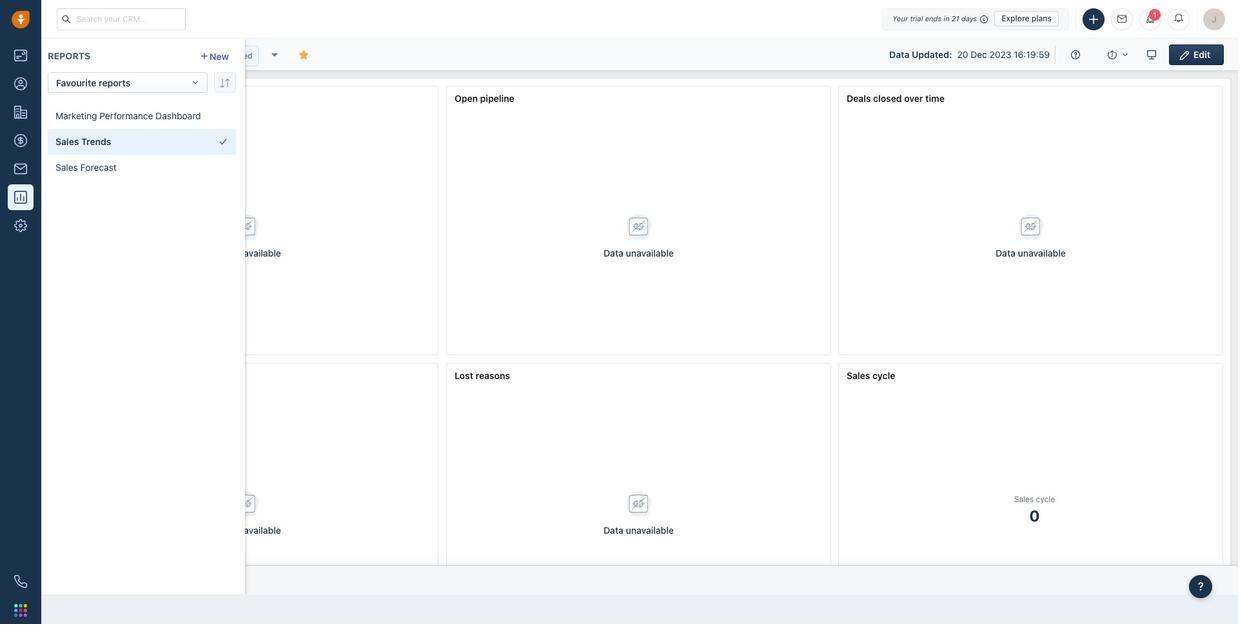 Task type: locate. For each thing, give the bounding box(es) containing it.
your
[[893, 14, 909, 23]]

phone image
[[14, 576, 27, 588]]

in
[[944, 14, 950, 23]]

days
[[962, 14, 978, 23]]

1 link
[[1140, 8, 1162, 30]]

phone element
[[8, 569, 34, 595]]

21
[[952, 14, 960, 23]]

explore plans link
[[995, 11, 1059, 26]]



Task type: vqa. For each thing, say whether or not it's contained in the screenshot.
apple in Last message sent from Apple iPhone Rose Gold 128 GB
no



Task type: describe. For each thing, give the bounding box(es) containing it.
Search your CRM... text field
[[57, 8, 186, 30]]

ends
[[926, 14, 942, 23]]

plans
[[1032, 14, 1052, 23]]

explore plans
[[1002, 14, 1052, 23]]

your trial ends in 21 days
[[893, 14, 978, 23]]

1
[[1154, 11, 1158, 18]]

freshworks switcher image
[[14, 604, 27, 617]]

trial
[[911, 14, 924, 23]]

explore
[[1002, 14, 1030, 23]]



